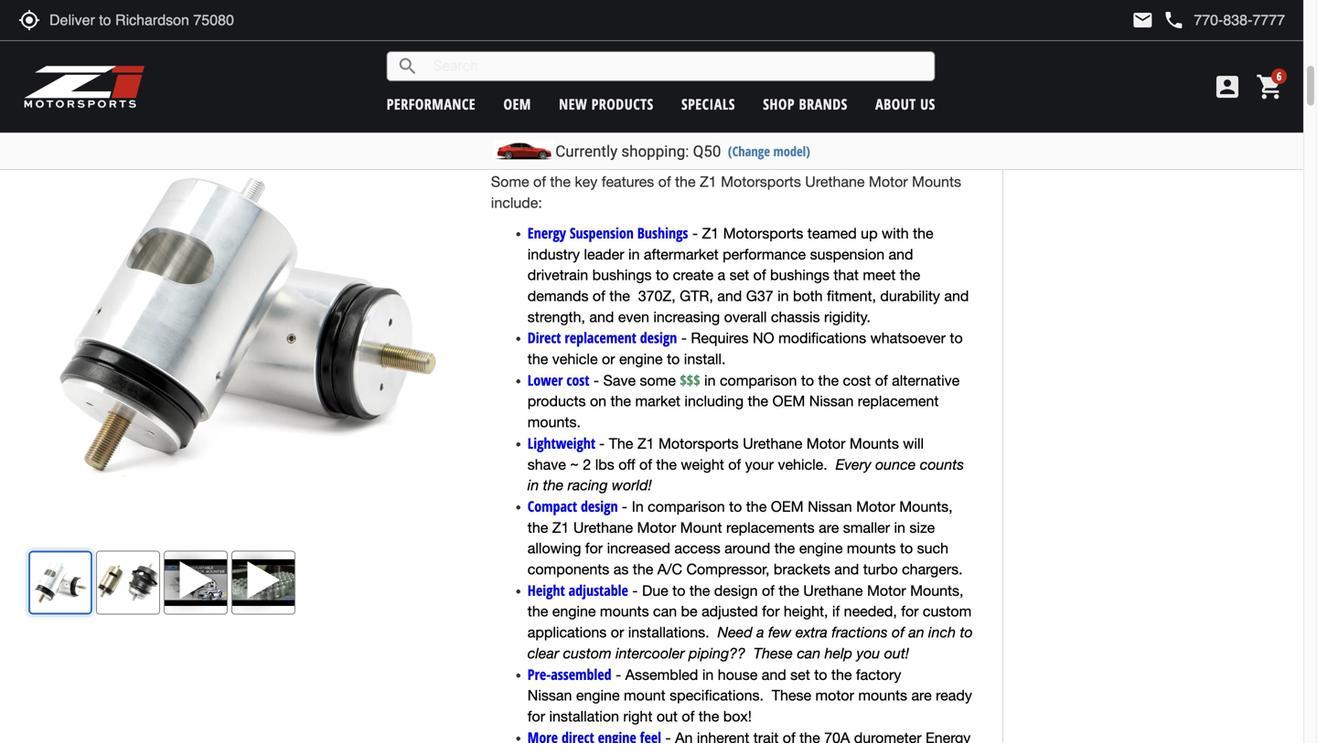 Task type: locate. For each thing, give the bounding box(es) containing it.
0 horizontal spatial set
[[730, 267, 749, 284]]

z1 right the on the left bottom
[[637, 435, 654, 452]]

the up lower
[[528, 351, 548, 368]]

to inside in comparison to the cost of alternative products on the market including the oem nissan replacement mounts.
[[801, 372, 814, 389]]

mail
[[1132, 9, 1154, 31]]

- down increasing
[[681, 330, 687, 347]]

g37
[[746, 288, 774, 305]]

1 vertical spatial z1
[[702, 225, 719, 242]]

can up 'installations.'
[[653, 603, 677, 620]]

in up compact
[[528, 477, 539, 494]]

mounts,
[[899, 498, 953, 515], [910, 583, 964, 599]]

- inside the - the z1 motorsports urethane motor mounts will shave ~ 2 lbs off of the weight of your vehicle.
[[599, 435, 605, 452]]

0 horizontal spatial products
[[528, 393, 586, 410]]

gtr,
[[680, 288, 713, 305]]

- requires no modifications whatsoever to the vehicle or engine to install.
[[528, 330, 963, 368]]

account_box
[[1213, 72, 1242, 102]]

z1 inside - z1 motorsports teamed up with the industry leader in aftermarket performance suspension and drivetrain bushings to create a set of bushings that meet the demands of the  370z, gtr, and g37 in both fitment, durability and strength, and even increasing overall chassis rigidity.
[[702, 225, 719, 242]]

1 vertical spatial oem
[[772, 393, 805, 410]]

1 horizontal spatial bushings
[[770, 267, 830, 284]]

- for the
[[632, 583, 638, 599]]

replacement up vehicle
[[565, 328, 636, 348]]

replacement down the alternative
[[858, 393, 939, 410]]

of up g37
[[753, 267, 766, 284]]

to down in size
[[900, 540, 913, 557]]

replacement inside in comparison to the cost of alternative products on the market including the oem nissan replacement mounts.
[[858, 393, 939, 410]]

0 vertical spatial design
[[640, 328, 677, 348]]

the down the 'height'
[[528, 603, 548, 620]]

- left the on the left bottom
[[599, 435, 605, 452]]

of right off
[[639, 456, 652, 473]]

products right new
[[591, 94, 654, 114]]

the up be
[[690, 583, 710, 599]]

comparison inside in comparison to the cost of alternative products on the market including the oem nissan replacement mounts.
[[720, 372, 797, 389]]

0 vertical spatial set
[[730, 267, 749, 284]]

in comparison to the oem nissan motor mounts, the z1 urethane motor mount replacements are smaller in size allowing for increased access around the engine mounts to such components as the a/c compressor, brackets and turbo chargers.
[[528, 498, 963, 578]]

$$$
[[680, 370, 700, 390]]

off
[[619, 456, 635, 473]]

1 vertical spatial can
[[797, 645, 821, 662]]

design down even
[[640, 328, 677, 348]]

mounts, up in size
[[899, 498, 953, 515]]

can inside - due to the design of the urethane motor mounts, the engine mounts can be adjusted for height, if needed, for custom applications or installations.
[[653, 603, 677, 620]]

2 vertical spatial oem
[[771, 498, 804, 515]]

the
[[609, 435, 633, 452]]

the down the increased
[[633, 561, 653, 578]]

the inside the - the z1 motorsports urethane motor mounts will shave ~ 2 lbs off of the weight of your vehicle.
[[656, 456, 677, 473]]

the down modifications
[[818, 372, 839, 389]]

to right inch
[[960, 624, 973, 641]]

of right out
[[682, 708, 695, 725]]

performance link
[[387, 94, 476, 114]]

- for modifications
[[681, 330, 687, 347]]

and right "house"
[[762, 667, 786, 684]]

0 horizontal spatial can
[[653, 603, 677, 620]]

engine down height adjustable
[[552, 603, 596, 620]]

the inside - requires no modifications whatsoever to the vehicle or engine to install.
[[528, 351, 548, 368]]

increased
[[607, 540, 670, 557]]

0 horizontal spatial bushings
[[592, 267, 652, 284]]

1 vertical spatial a
[[757, 624, 764, 641]]

of left 'an' on the bottom right
[[892, 624, 905, 641]]

products up mounts.
[[528, 393, 586, 410]]

demands
[[528, 288, 589, 305]]

engine inside in comparison to the oem nissan motor mounts, the z1 urethane motor mount replacements are smaller in size allowing for increased access around the engine mounts to such components as the a/c compressor, brackets and turbo chargers.
[[799, 540, 843, 557]]

1 horizontal spatial set
[[790, 667, 810, 684]]

of down "brackets"
[[762, 583, 775, 599]]

bushings down leader
[[592, 267, 652, 284]]

on
[[590, 393, 606, 410]]

or inside - requires no modifications whatsoever to the vehicle or engine to install.
[[602, 351, 615, 368]]

bushings up both
[[770, 267, 830, 284]]

1 horizontal spatial cost
[[843, 372, 871, 389]]

- inside - requires no modifications whatsoever to the vehicle or engine to install.
[[681, 330, 687, 347]]

the down currently shopping: q50 (change model)
[[675, 174, 696, 190]]

0 vertical spatial replacement
[[565, 328, 636, 348]]

performance
[[387, 94, 476, 114], [723, 246, 806, 263]]

the right including
[[748, 393, 768, 410]]

strength,
[[528, 309, 585, 325]]

motorsports urethane inside some of the key features of the z1 motorsports urethane motor mounts include:
[[721, 174, 865, 190]]

comparison up mount
[[648, 498, 725, 515]]

meet
[[863, 267, 896, 284]]

energy suspension bushings
[[528, 223, 688, 243]]

0 horizontal spatial engine
[[552, 603, 596, 620]]

2 vertical spatial mounts
[[858, 688, 907, 704]]

mounts.
[[528, 414, 581, 431]]

- up 'aftermarket'
[[692, 225, 698, 242]]

1 vertical spatial mounts
[[600, 603, 649, 620]]

1 vertical spatial set
[[790, 667, 810, 684]]

my_location
[[18, 9, 40, 31]]

cost down modifications
[[843, 372, 871, 389]]

to down every ounce counts in the racing world! on the bottom of page
[[729, 498, 742, 515]]

to the
[[814, 667, 852, 684]]

motor inside - due to the design of the urethane motor mounts, the engine mounts can be adjusted for height, if needed, for custom applications or installations.
[[867, 583, 906, 599]]

- right 'assembled'
[[616, 667, 621, 684]]

2 horizontal spatial engine
[[799, 540, 843, 557]]

mounts inside the - the z1 motorsports urethane motor mounts will shave ~ 2 lbs off of the weight of your vehicle.
[[850, 435, 899, 452]]

2 horizontal spatial design
[[714, 583, 758, 599]]

to right whatsoever
[[950, 330, 963, 347]]

a inside - z1 motorsports teamed up with the industry leader in aftermarket performance suspension and drivetrain bushings to create a set of bushings that meet the demands of the  370z, gtr, and g37 in both fitment, durability and strength, and even increasing overall chassis rigidity.
[[718, 267, 725, 284]]

nissan down modifications
[[809, 393, 854, 410]]

oem up replacements
[[771, 498, 804, 515]]

for down z1 urethane
[[585, 540, 603, 557]]

1 horizontal spatial engine
[[619, 351, 663, 368]]

these down few
[[754, 645, 793, 662]]

of inside in comparison to the cost of alternative products on the market including the oem nissan replacement mounts.
[[875, 372, 888, 389]]

overall
[[724, 309, 767, 325]]

1 vertical spatial or
[[611, 624, 624, 641]]

1 vertical spatial custom
[[563, 645, 612, 662]]

of inside - assembled in house and set to the factory nissan engine mount specifications.  these motor mounts are ready for installation right out of the box!
[[682, 708, 695, 725]]

design inside - due to the design of the urethane motor mounts, the engine mounts can be adjusted for height, if needed, for custom applications or installations.
[[714, 583, 758, 599]]

direct replacement design
[[528, 328, 677, 348]]

design up z1 urethane
[[581, 497, 618, 516]]

0 horizontal spatial a
[[718, 267, 725, 284]]

can down extra
[[797, 645, 821, 662]]

0 vertical spatial mounts,
[[899, 498, 953, 515]]

engine
[[619, 351, 663, 368], [799, 540, 843, 557], [552, 603, 596, 620]]

the urethane
[[779, 583, 863, 599]]

the down compact
[[528, 519, 548, 536]]

- left in
[[622, 498, 628, 515]]

1 horizontal spatial products
[[591, 94, 654, 114]]

to inside - due to the design of the urethane motor mounts, the engine mounts can be adjusted for height, if needed, for custom applications or installations.
[[672, 583, 685, 599]]

some
[[640, 372, 676, 389]]

- inside - z1 motorsports teamed up with the industry leader in aftermarket performance suspension and drivetrain bushings to create a set of bushings that meet the demands of the  370z, gtr, and g37 in both fitment, durability and strength, and even increasing overall chassis rigidity.
[[692, 225, 698, 242]]

1 vertical spatial motorsports urethane
[[659, 435, 803, 452]]

allowing
[[528, 540, 581, 557]]

1 vertical spatial comparison
[[648, 498, 725, 515]]

including
[[685, 393, 744, 410]]

0 vertical spatial these
[[754, 645, 793, 662]]

1 horizontal spatial can
[[797, 645, 821, 662]]

engine inside - due to the design of the urethane motor mounts, the engine mounts can be adjusted for height, if needed, for custom applications or installations.
[[552, 603, 596, 620]]

of left the alternative
[[875, 372, 888, 389]]

0 vertical spatial comparison
[[720, 372, 797, 389]]

0 vertical spatial products
[[591, 94, 654, 114]]

1 horizontal spatial performance
[[723, 246, 806, 263]]

z1 up 'aftermarket'
[[702, 225, 719, 242]]

engine inside - requires no modifications whatsoever to the vehicle or engine to install.
[[619, 351, 663, 368]]

set up g37
[[730, 267, 749, 284]]

out!
[[884, 645, 909, 662]]

0 vertical spatial z1
[[700, 174, 717, 190]]

installation
[[549, 708, 619, 725]]

0 horizontal spatial mounts
[[850, 435, 899, 452]]

0 vertical spatial can
[[653, 603, 677, 620]]

motor up with
[[869, 174, 908, 190]]

1 vertical spatial performance
[[723, 246, 806, 263]]

can
[[653, 603, 677, 620], [797, 645, 821, 662]]

motor inside some of the key features of the z1 motorsports urethane motor mounts include:
[[869, 174, 908, 190]]

1 vertical spatial mounts,
[[910, 583, 964, 599]]

performance down motorsports
[[723, 246, 806, 263]]

a right create
[[718, 267, 725, 284]]

0 vertical spatial or
[[602, 351, 615, 368]]

in right $$$
[[704, 372, 716, 389]]

comparison
[[720, 372, 797, 389], [648, 498, 725, 515]]

pre-assembled
[[528, 665, 612, 684]]

or down direct replacement design
[[602, 351, 615, 368]]

0 vertical spatial mounts
[[912, 174, 961, 190]]

performance down search on the left top of the page
[[387, 94, 476, 114]]

currently shopping: q50 (change model)
[[555, 142, 810, 161]]

motor down turbo
[[867, 583, 906, 599]]

of left your
[[728, 456, 741, 473]]

1 vertical spatial mounts
[[850, 435, 899, 452]]

0 vertical spatial nissan
[[809, 393, 854, 410]]

2 vertical spatial design
[[714, 583, 758, 599]]

motor up are smaller
[[856, 498, 895, 515]]

engine up "brackets"
[[799, 540, 843, 557]]

for down pre-
[[528, 708, 545, 725]]

new products
[[559, 94, 654, 114]]

around
[[725, 540, 770, 557]]

phone link
[[1163, 9, 1285, 31]]

oem up "vehicle."
[[772, 393, 805, 410]]

mail phone
[[1132, 9, 1185, 31]]

the left box!
[[699, 708, 719, 725]]

cost down vehicle
[[567, 370, 589, 390]]

to down modifications
[[801, 372, 814, 389]]

energy
[[528, 223, 566, 243]]

motorsports urethane up every ounce counts in the racing world! on the bottom of page
[[659, 435, 803, 452]]

1 horizontal spatial custom
[[923, 603, 972, 620]]

pre-
[[528, 665, 551, 684]]

install.
[[684, 351, 726, 368]]

cost inside in comparison to the cost of alternative products on the market including the oem nissan replacement mounts.
[[843, 372, 871, 389]]

and up the urethane
[[834, 561, 859, 578]]

1 vertical spatial engine
[[799, 540, 843, 557]]

0 vertical spatial a
[[718, 267, 725, 284]]

1 vertical spatial replacement
[[858, 393, 939, 410]]

1 horizontal spatial mounts
[[912, 174, 961, 190]]

1 vertical spatial design
[[581, 497, 618, 516]]

rigidity.
[[824, 309, 871, 325]]

the down replacements
[[775, 540, 795, 557]]

the down shave ~
[[543, 477, 564, 494]]

features
[[602, 174, 654, 190]]

- save some $$$
[[594, 370, 700, 390]]

in left "house"
[[702, 667, 714, 684]]

0 vertical spatial motorsports urethane
[[721, 174, 865, 190]]

motor up "vehicle."
[[807, 435, 846, 452]]

0 vertical spatial mounts
[[847, 540, 896, 557]]

a
[[718, 267, 725, 284], [757, 624, 764, 641]]

create
[[673, 267, 714, 284]]

370z,
[[638, 288, 676, 305]]

2 vertical spatial engine
[[552, 603, 596, 620]]

- inside - save some $$$
[[594, 372, 599, 389]]

design up adjusted
[[714, 583, 758, 599]]

1 vertical spatial products
[[528, 393, 586, 410]]

applications
[[528, 624, 607, 641]]

performance inside - z1 motorsports teamed up with the industry leader in aftermarket performance suspension and drivetrain bushings to create a set of bushings that meet the demands of the  370z, gtr, and g37 in both fitment, durability and strength, and even increasing overall chassis rigidity.
[[723, 246, 806, 263]]

mounts down adjustable
[[600, 603, 649, 620]]

mount
[[624, 688, 666, 704]]

0 vertical spatial performance
[[387, 94, 476, 114]]

1 vertical spatial these
[[772, 688, 811, 704]]

mounts up turbo
[[847, 540, 896, 557]]

or up intercooler
[[611, 624, 624, 641]]

nissan up are smaller
[[808, 498, 852, 515]]

0 horizontal spatial custom
[[563, 645, 612, 662]]

in comparison to the cost of alternative products on the market including the oem nissan replacement mounts.
[[528, 372, 960, 431]]

height
[[528, 581, 565, 600]]

z1 motorsports logo image
[[23, 64, 146, 110]]

motorsports urethane down model)
[[721, 174, 865, 190]]

custom inside the need a few extra fractions of an inch to clear custom intercooler piping??  these can help you out!
[[563, 645, 612, 662]]

0 vertical spatial engine
[[619, 351, 663, 368]]

custom
[[923, 603, 972, 620], [563, 645, 612, 662]]

- the z1 motorsports urethane motor mounts will shave ~ 2 lbs off of the weight of your vehicle.
[[528, 435, 924, 473]]

a left few
[[757, 624, 764, 641]]

shop brands
[[763, 94, 848, 114]]

mounts down us
[[912, 174, 961, 190]]

mounts down factory
[[858, 688, 907, 704]]

comparison inside in comparison to the oem nissan motor mounts, the z1 urethane motor mount replacements are smaller in size allowing for increased access around the engine mounts to such components as the a/c compressor, brackets and turbo chargers.
[[648, 498, 725, 515]]

in inside in comparison to the cost of alternative products on the market including the oem nissan replacement mounts.
[[704, 372, 716, 389]]

1 vertical spatial nissan
[[808, 498, 852, 515]]

the up durability
[[900, 267, 920, 284]]

0 vertical spatial custom
[[923, 603, 972, 620]]

z1 urethane
[[552, 519, 633, 536]]

these
[[754, 645, 793, 662], [772, 688, 811, 704]]

- up on
[[594, 372, 599, 389]]

height,
[[784, 603, 828, 620]]

1 horizontal spatial replacement
[[858, 393, 939, 410]]

and
[[889, 246, 913, 263], [717, 288, 742, 305], [944, 288, 969, 305], [589, 309, 614, 325], [834, 561, 859, 578], [762, 667, 786, 684]]

motor up the increased
[[637, 519, 676, 536]]

products
[[591, 94, 654, 114], [528, 393, 586, 410]]

comparison for $$$
[[720, 372, 797, 389]]

search
[[397, 55, 419, 77]]

2 vertical spatial z1
[[637, 435, 654, 452]]

mail link
[[1132, 9, 1154, 31]]

to up 370z,
[[656, 267, 669, 284]]

a inside the need a few extra fractions of an inch to clear custom intercooler piping??  these can help you out!
[[757, 624, 764, 641]]

mounts, inside in comparison to the oem nissan motor mounts, the z1 urethane motor mount replacements are smaller in size allowing for increased access around the engine mounts to such components as the a/c compressor, brackets and turbo chargers.
[[899, 498, 953, 515]]

mounts inside some of the key features of the z1 motorsports urethane motor mounts include:
[[912, 174, 961, 190]]

set left to the
[[790, 667, 810, 684]]

oem left new
[[504, 94, 531, 114]]

- inside - due to the design of the urethane motor mounts, the engine mounts can be adjusted for height, if needed, for custom applications or installations.
[[632, 583, 638, 599]]

of right some at the left top of the page
[[533, 174, 546, 190]]

alternative
[[892, 372, 960, 389]]

- left the 'due'
[[632, 583, 638, 599]]

the left weight
[[656, 456, 677, 473]]

0 horizontal spatial design
[[581, 497, 618, 516]]

some
[[491, 174, 529, 190]]

z1 inside the - the z1 motorsports urethane motor mounts will shave ~ 2 lbs off of the weight of your vehicle.
[[637, 435, 654, 452]]

mounts, down chargers.
[[910, 583, 964, 599]]

- inside - assembled in house and set to the factory nissan engine mount specifications.  these motor mounts are ready for installation right out of the box!
[[616, 667, 621, 684]]

to down a/c
[[672, 583, 685, 599]]

brackets
[[774, 561, 830, 578]]

mounts
[[912, 174, 961, 190], [850, 435, 899, 452]]

currently
[[555, 142, 618, 161]]

in
[[632, 498, 644, 515]]

adjustable
[[569, 581, 628, 600]]

z1 inside some of the key features of the z1 motorsports urethane motor mounts include:
[[700, 174, 717, 190]]

- due to the design of the urethane motor mounts, the engine mounts can be adjusted for height, if needed, for custom applications or installations.
[[528, 583, 972, 641]]

1 horizontal spatial a
[[757, 624, 764, 641]]

(change
[[728, 142, 770, 160]]

motor inside the - the z1 motorsports urethane motor mounts will shave ~ 2 lbs off of the weight of your vehicle.
[[807, 435, 846, 452]]

- inside compact design -
[[622, 498, 628, 515]]



Task type: vqa. For each thing, say whether or not it's contained in the screenshot.
Our Story Link
no



Task type: describe. For each thing, give the bounding box(es) containing it.
ounce
[[875, 456, 916, 473]]

1 horizontal spatial design
[[640, 328, 677, 348]]

- for house
[[616, 667, 621, 684]]

- for teamed
[[692, 225, 698, 242]]

in inside every ounce counts in the racing world!
[[528, 477, 539, 494]]

for up few
[[762, 603, 780, 620]]

comparison for -
[[648, 498, 725, 515]]

no
[[753, 330, 774, 347]]

for up 'an' on the bottom right
[[901, 603, 919, 620]]

motorsports urethane inside the - the z1 motorsports urethane motor mounts will shave ~ 2 lbs off of the weight of your vehicle.
[[659, 435, 803, 452]]

market
[[635, 393, 681, 410]]

turbo
[[863, 561, 898, 578]]

of inside - due to the design of the urethane motor mounts, the engine mounts can be adjusted for height, if needed, for custom applications or installations.
[[762, 583, 775, 599]]

to up some
[[667, 351, 680, 368]]

house
[[718, 667, 758, 684]]

these inside the need a few extra fractions of an inch to clear custom intercooler piping??  these can help you out!
[[754, 645, 793, 662]]

- for motorsports urethane
[[599, 435, 605, 452]]

- assembled in house and set to the factory nissan engine mount specifications.  these motor mounts are ready for installation right out of the box!
[[528, 667, 972, 725]]

or inside - due to the design of the urethane motor mounts, the engine mounts can be adjusted for height, if needed, for custom applications or installations.
[[611, 624, 624, 641]]

compressor,
[[686, 561, 770, 578]]

every
[[836, 456, 871, 473]]

of right demands
[[593, 288, 605, 305]]

2 bushings from the left
[[770, 267, 830, 284]]

lbs
[[595, 456, 614, 473]]

bushings
[[637, 223, 688, 243]]

the up replacements
[[746, 498, 767, 515]]

set inside - assembled in house and set to the factory nissan engine mount specifications.  these motor mounts are ready for installation right out of the box!
[[790, 667, 810, 684]]

assembled
[[551, 665, 612, 684]]

new
[[559, 94, 587, 114]]

the inside every ounce counts in the racing world!
[[543, 477, 564, 494]]

in inside - assembled in house and set to the factory nissan engine mount specifications.  these motor mounts are ready for installation right out of the box!
[[702, 667, 714, 684]]

access
[[674, 540, 721, 557]]

us
[[920, 94, 935, 114]]

with
[[882, 225, 909, 242]]

and up direct replacement design
[[589, 309, 614, 325]]

such
[[917, 540, 949, 557]]

and down with
[[889, 246, 913, 263]]

in size
[[894, 519, 935, 536]]

fitment,
[[827, 288, 876, 305]]

0 horizontal spatial performance
[[387, 94, 476, 114]]

the inside - assembled in house and set to the factory nissan engine mount specifications.  these motor mounts are ready for installation right out of the box!
[[699, 708, 719, 725]]

extra
[[796, 624, 828, 641]]

vehicle.
[[778, 456, 828, 473]]

up
[[861, 225, 878, 242]]

installations.
[[628, 624, 709, 641]]

due
[[642, 583, 668, 599]]

counts
[[920, 456, 964, 473]]

oem inside in comparison to the cost of alternative products on the market including the oem nissan replacement mounts.
[[772, 393, 805, 410]]

right
[[623, 708, 653, 725]]

direct
[[528, 328, 561, 348]]

assembled
[[625, 667, 698, 684]]

in right leader
[[628, 246, 640, 263]]

phone
[[1163, 9, 1185, 31]]

nissan inside in comparison to the oem nissan motor mounts, the z1 urethane motor mount replacements are smaller in size allowing for increased access around the engine mounts to such components as the a/c compressor, brackets and turbo chargers.
[[808, 498, 852, 515]]

adjusted
[[702, 603, 758, 620]]

intercooler
[[616, 645, 685, 662]]

weight
[[681, 456, 724, 473]]

for inside - assembled in house and set to the factory nissan engine mount specifications.  these motor mounts are ready for installation right out of the box!
[[528, 708, 545, 725]]

mounts inside in comparison to the oem nissan motor mounts, the z1 urethane motor mount replacements are smaller in size allowing for increased access around the engine mounts to such components as the a/c compressor, brackets and turbo chargers.
[[847, 540, 896, 557]]

shopping:
[[621, 142, 689, 161]]

drivetrain
[[528, 267, 588, 284]]

world!
[[612, 477, 652, 494]]

the left key
[[550, 174, 571, 190]]

to inside the need a few extra fractions of an inch to clear custom intercooler piping??  these can help you out!
[[960, 624, 973, 641]]

shop
[[763, 94, 795, 114]]

teamed
[[807, 225, 857, 242]]

are
[[911, 688, 932, 704]]

products inside in comparison to the cost of alternative products on the market including the oem nissan replacement mounts.
[[528, 393, 586, 410]]

and inside - assembled in house and set to the factory nissan engine mount specifications.  these motor mounts are ready for installation right out of the box!
[[762, 667, 786, 684]]

0 horizontal spatial cost
[[567, 370, 589, 390]]

are smaller
[[819, 519, 890, 536]]

set inside - z1 motorsports teamed up with the industry leader in aftermarket performance suspension and drivetrain bushings to create a set of bushings that meet the demands of the  370z, gtr, and g37 in both fitment, durability and strength, and even increasing overall chassis rigidity.
[[730, 267, 749, 284]]

custom inside - due to the design of the urethane motor mounts, the engine mounts can be adjusted for height, if needed, for custom applications or installations.
[[923, 603, 972, 620]]

compact
[[528, 497, 577, 516]]

oem inside in comparison to the oem nissan motor mounts, the z1 urethane motor mount replacements are smaller in size allowing for increased access around the engine mounts to such components as the a/c compressor, brackets and turbo chargers.
[[771, 498, 804, 515]]

components
[[528, 561, 609, 578]]

model)
[[773, 142, 810, 160]]

specials link
[[681, 94, 735, 114]]

an
[[909, 624, 924, 641]]

and up overall
[[717, 288, 742, 305]]

your
[[745, 456, 774, 473]]

modifications
[[779, 330, 866, 347]]

the right with
[[913, 225, 934, 242]]

as
[[614, 561, 629, 578]]

clear
[[528, 645, 559, 662]]

suspension
[[570, 223, 634, 243]]

about us
[[875, 94, 935, 114]]

every ounce counts in the racing world!
[[528, 456, 964, 494]]

be
[[681, 603, 698, 620]]

0 horizontal spatial replacement
[[565, 328, 636, 348]]

racing
[[568, 477, 608, 494]]

a/c
[[657, 561, 682, 578]]

about us link
[[875, 94, 935, 114]]

nissan inside in comparison to the cost of alternative products on the market including the oem nissan replacement mounts.
[[809, 393, 854, 410]]

suspension
[[810, 246, 885, 263]]

in right g37
[[778, 288, 789, 305]]

mount
[[680, 519, 722, 536]]

the down save
[[611, 393, 631, 410]]

can inside the need a few extra fractions of an inch to clear custom intercooler piping??  these can help you out!
[[797, 645, 821, 662]]

mounts, inside - due to the design of the urethane motor mounts, the engine mounts can be adjusted for height, if needed, for custom applications or installations.
[[910, 583, 964, 599]]

nissan engine
[[528, 688, 620, 704]]

increasing
[[653, 309, 720, 325]]

0 vertical spatial oem
[[504, 94, 531, 114]]

vehicle
[[552, 351, 598, 368]]

mounts inside - due to the design of the urethane motor mounts, the engine mounts can be adjusted for height, if needed, for custom applications or installations.
[[600, 603, 649, 620]]

height adjustable
[[528, 581, 628, 600]]

for inside in comparison to the oem nissan motor mounts, the z1 urethane motor mount replacements are smaller in size allowing for increased access around the engine mounts to such components as the a/c compressor, brackets and turbo chargers.
[[585, 540, 603, 557]]

lower cost
[[528, 370, 589, 390]]

specials
[[681, 94, 735, 114]]

mounts inside - assembled in house and set to the factory nissan engine mount specifications.  these motor mounts are ready for installation right out of the box!
[[858, 688, 907, 704]]

2
[[583, 456, 591, 473]]

- for $$$
[[594, 372, 599, 389]]

Search search field
[[419, 52, 935, 80]]

leader
[[584, 246, 624, 263]]

replacements
[[726, 519, 815, 536]]

and right durability
[[944, 288, 969, 305]]

chassis
[[771, 309, 820, 325]]

out
[[657, 708, 678, 725]]

to inside - z1 motorsports teamed up with the industry leader in aftermarket performance suspension and drivetrain bushings to create a set of bushings that meet the demands of the  370z, gtr, and g37 in both fitment, durability and strength, and even increasing overall chassis rigidity.
[[656, 267, 669, 284]]

save
[[603, 372, 636, 389]]

1 bushings from the left
[[592, 267, 652, 284]]

if
[[832, 603, 840, 620]]

of down shopping:
[[658, 174, 671, 190]]

key
[[575, 174, 598, 190]]

these inside - assembled in house and set to the factory nissan engine mount specifications.  these motor mounts are ready for installation right out of the box!
[[772, 688, 811, 704]]

and inside in comparison to the oem nissan motor mounts, the z1 urethane motor mount replacements are smaller in size allowing for increased access around the engine mounts to such components as the a/c compressor, brackets and turbo chargers.
[[834, 561, 859, 578]]

- z1 motorsports teamed up with the industry leader in aftermarket performance suspension and drivetrain bushings to create a set of bushings that meet the demands of the  370z, gtr, and g37 in both fitment, durability and strength, and even increasing overall chassis rigidity.
[[528, 225, 969, 325]]

both
[[793, 288, 823, 305]]

q50
[[693, 142, 721, 161]]

need a few extra fractions of an inch to clear custom intercooler piping??  these can help you out!
[[528, 624, 973, 662]]

few
[[768, 624, 792, 641]]

factory
[[856, 667, 901, 684]]

requires
[[691, 330, 749, 347]]

of inside the need a few extra fractions of an inch to clear custom intercooler piping??  these can help you out!
[[892, 624, 905, 641]]

motorsports
[[723, 225, 803, 242]]



